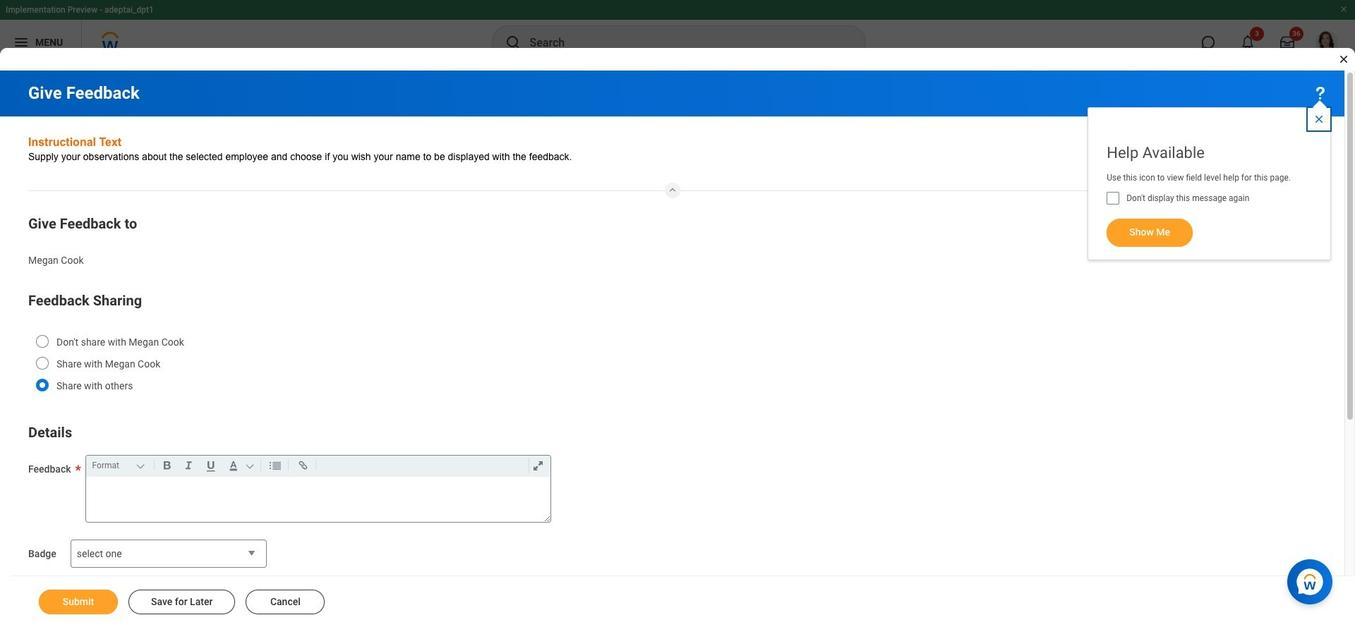 Task type: locate. For each thing, give the bounding box(es) containing it.
start guided tours image
[[1312, 85, 1329, 102]]

bulleted list image
[[266, 458, 285, 475]]

main content
[[0, 71, 1355, 628]]

workday assistant region
[[1288, 554, 1338, 605]]

Don't display this message again checkbox
[[1107, 192, 1120, 205]]

inbox large image
[[1280, 35, 1295, 49]]

profile logan mcneil element
[[1307, 27, 1347, 58]]

notifications large image
[[1241, 35, 1255, 49]]

group
[[28, 212, 1316, 273], [28, 290, 1316, 405], [28, 422, 1316, 523], [89, 456, 553, 477]]

dialog
[[0, 0, 1355, 628], [1088, 93, 1331, 261]]

banner
[[0, 0, 1355, 65]]

close give feedback image
[[1338, 54, 1350, 65]]

Feedback text field
[[86, 477, 550, 523]]

close help available image
[[1314, 114, 1325, 125]]

link image
[[293, 458, 312, 475]]

action bar region
[[11, 576, 1355, 628]]

search image
[[504, 34, 521, 51]]



Task type: describe. For each thing, give the bounding box(es) containing it.
bold image
[[157, 458, 176, 475]]

italic image
[[179, 458, 198, 475]]

close environment banner image
[[1340, 5, 1348, 13]]

maximize image
[[528, 458, 547, 475]]

megan cook element
[[28, 252, 84, 266]]

don't display this message again image
[[1107, 192, 1120, 205]]

underline image
[[201, 458, 221, 475]]

chevron up image
[[664, 183, 681, 194]]



Task type: vqa. For each thing, say whether or not it's contained in the screenshot.
main content
yes



